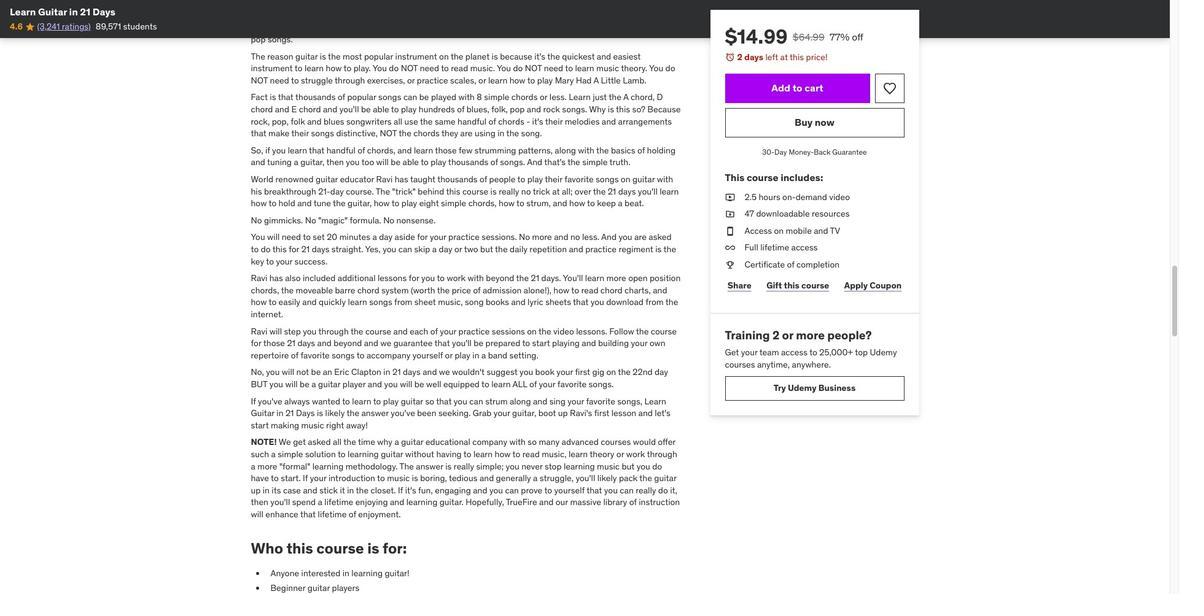 Task type: describe. For each thing, give the bounding box(es) containing it.
21 up ratings)
[[80, 6, 90, 18]]

so inside we get asked all the time why a guitar educational company with so many advanced courses would offer such a simple solution to learning guitar without having to learn how to read music, learn theory or work through a more "formal" learning methodology. the answer is really simple; you never stop learning music but you do have to start. if your introduction to music is boring, tedious and generally a struggle, you'll likely pack the guitar up in its case and stick it in the closet. if it's fun, engaging and you can prove to yourself that you can really do it, then you'll spend a lifetime enjoying and learning guitar. hopefully, truefire and our massive library of instruction will enhance that lifetime of enjoyment.
[[528, 437, 537, 448]]

this up anyone
[[287, 540, 313, 559]]

0 vertical spatial ravi
[[376, 174, 393, 185]]

off
[[853, 31, 864, 43]]

the left "price" at the left top of the page
[[437, 285, 450, 296]]

includes:
[[781, 172, 824, 184]]

gig
[[593, 367, 605, 378]]

and down why
[[602, 116, 617, 127]]

songs down "exercises,"
[[379, 92, 402, 103]]

follow
[[610, 326, 635, 337]]

for up success.
[[289, 244, 299, 255]]

up inside we get asked all the time why a guitar educational company with so many advanced courses would offer such a simple solution to learning guitar without having to learn how to read music, learn theory or work through a more "formal" learning methodology. the answer is really simple; you never stop learning music but you do have to start. if your introduction to music is boring, tedious and generally a struggle, you'll likely pack the guitar up in its case and stick it in the closet. if it's fun, engaging and you can prove to yourself that you can really do it, then you'll spend a lifetime enjoying and learning guitar. hopefully, truefire and our massive library of instruction will enhance that lifetime of enjoyment.
[[251, 485, 261, 496]]

0 vertical spatial lifetime
[[761, 242, 790, 253]]

0 horizontal spatial and
[[527, 157, 543, 168]]

course up "hours"
[[747, 172, 779, 184]]

all inside most beginners think that you need to know thousands of chords to play thousands of songs. not so! you really only need to know a handful of chords and a few strumming patterns to play thousands of rock, folks, blues and pop songs. the reason guitar is the most popular instrument on the planet is because it's the quickest and easiest instrument to learn how to play. you do not need to read music. you do not need to learn music theory. you do not need to struggle through exercises, or practice scales, or learn how to play mary had a little lamb. fact is that thousands of popular songs can be played with 8 simple chords or less. learn just the a chord, d chord and e chord and you'll be able to play hundreds of blues, folk, pop and rock songs. why is this so? because rock, pop, folk and blues songwriters all use the same handful of chords - it's their melodies and arrangements that make their songs distinctive, not the chords they are using in the song. so, if you learn that handful of chords, and learn those few strumming patterns, along with the basics of holding and tuning a guitar, then you too will be able to play thousands of songs. and that's the simple truth. world renowned guitar educator ravi has taught thousands of people to play their favorite songs on guitar with his breakthrough 21-day course. the "trick" behind this course is really no trick at all; over the 21 days you'll learn how to hold and tune the guitar, how to play eight simple chords, how to strum, and how to keep a beat. no gimmicks. no "magic" formula. no nonsense. you will need to set 20 minutes a day aside for your practice sessions. no more and no less. and you are asked to do this for 21 days straight. yes, you can skip a day or two but the daily repetition and practice regiment is the key to your success. ravi has also included additional lessons for you to work with beyond the 21 days. you'll learn more open position chords, the moveable barre chord system (worth the price of admission alone!), how to read chord charts, and how to easily and quickly learn songs from sheet music, song books and lyric sheets that you download from the internet. ravi will step you through the course and each of your practice sessions on the video lessons. follow the course for those 21 days and beyond and we guarantee that you'll be prepared to start playing and building your own repertoire of favorite songs to accompany yourself or play in a band setting. no, you will not be an eric clapton in 21 days and we wouldn't suggest you book your first gig on the 22nd day but you will be a guitar player and you will be well equipped to learn all of your favorite songs. if you've always wanted to learn to play guitar so that you can strum along and sing your favorite songs, learn guitar in 21 days is likely the answer you've been seeking. grab your guitar, boot up ravi's first lesson and let's start making music right away!
[[394, 116, 403, 127]]

work inside most beginners think that you need to know thousands of chords to play thousands of songs. not so! you really only need to know a handful of chords and a few strumming patterns to play thousands of rock, folks, blues and pop songs. the reason guitar is the most popular instrument on the planet is because it's the quickest and easiest instrument to learn how to play. you do not need to read music. you do not need to learn music theory. you do not need to struggle through exercises, or practice scales, or learn how to play mary had a little lamb. fact is that thousands of popular songs can be played with 8 simple chords or less. learn just the a chord, d chord and e chord and you'll be able to play hundreds of blues, folk, pop and rock songs. why is this so? because rock, pop, folk and blues songwriters all use the same handful of chords - it's their melodies and arrangements that make their songs distinctive, not the chords they are using in the song. so, if you learn that handful of chords, and learn those few strumming patterns, along with the basics of holding and tuning a guitar, then you too will be able to play thousands of songs. and that's the simple truth. world renowned guitar educator ravi has taught thousands of people to play their favorite songs on guitar with his breakthrough 21-day course. the "trick" behind this course is really no trick at all; over the 21 days you'll learn how to hold and tune the guitar, how to play eight simple chords, how to strum, and how to keep a beat. no gimmicks. no "magic" formula. no nonsense. you will need to set 20 minutes a day aside for your practice sessions. no more and no less. and you are asked to do this for 21 days straight. yes, you can skip a day or two but the daily repetition and practice regiment is the key to your success. ravi has also included additional lessons for you to work with beyond the 21 days. you'll learn more open position chords, the moveable barre chord system (worth the price of admission alone!), how to read chord charts, and how to easily and quickly learn songs from sheet music, song books and lyric sheets that you download from the internet. ravi will step you through the course and each of your practice sessions on the video lessons. follow the course for those 21 days and beyond and we guarantee that you'll be prepared to start playing and building your own repertoire of favorite songs to accompany yourself or play in a band setting. no, you will not be an eric clapton in 21 days and we wouldn't suggest you book your first gig on the 22nd day but you will be a guitar player and you will be well equipped to learn all of your favorite songs. if you've always wanted to learn to play guitar so that you can strum along and sing your favorite songs, learn guitar in 21 days is likely the answer you've been seeking. grab your guitar, boot up ravi's first lesson and let's start making music right away!
[[447, 273, 466, 284]]

top
[[856, 347, 868, 358]]

the up easily
[[281, 285, 294, 296]]

basics
[[611, 145, 636, 156]]

would
[[633, 437, 656, 448]]

(worth
[[411, 285, 435, 296]]

really up the tedious
[[454, 461, 475, 472]]

skip
[[415, 244, 430, 255]]

0 horizontal spatial start
[[251, 420, 269, 431]]

1 horizontal spatial video
[[830, 191, 851, 203]]

22nd
[[633, 367, 653, 378]]

gift
[[767, 280, 783, 291]]

for up repertoire at the left bottom of the page
[[251, 338, 262, 349]]

hundreds
[[419, 104, 455, 115]]

0 vertical spatial has
[[395, 174, 409, 185]]

learn up taught
[[414, 145, 433, 156]]

will left step
[[270, 326, 282, 337]]

0 horizontal spatial you've
[[258, 396, 282, 407]]

this left price!
[[790, 52, 805, 63]]

2 vertical spatial learn
[[645, 396, 667, 407]]

and right folk
[[307, 116, 322, 127]]

1 horizontal spatial learn
[[569, 92, 591, 103]]

no up set
[[305, 215, 316, 226]]

will down not
[[285, 379, 298, 390]]

77%
[[830, 31, 850, 43]]

1 vertical spatial pop
[[510, 104, 525, 115]]

1 horizontal spatial know
[[398, 10, 419, 21]]

gift this course link
[[764, 274, 832, 298]]

and up well
[[423, 367, 437, 378]]

in inside anyone interested in learning guitar! beginner guitar players
[[343, 569, 350, 580]]

introduction
[[329, 473, 375, 484]]

this left so? at the top right
[[616, 104, 631, 115]]

1 horizontal spatial first
[[595, 408, 610, 419]]

practice left 'regiment'
[[586, 244, 617, 255]]

you right no,
[[266, 367, 280, 378]]

is up struggle
[[320, 51, 326, 62]]

on right sessions
[[527, 326, 537, 337]]

an
[[323, 367, 332, 378]]

1 horizontal spatial at
[[781, 52, 788, 63]]

and up the guarantee
[[394, 326, 408, 337]]

now
[[815, 116, 835, 128]]

you right step
[[303, 326, 317, 337]]

note!
[[251, 437, 277, 448]]

0 horizontal spatial read
[[451, 63, 468, 74]]

the right follow
[[637, 326, 649, 337]]

and up spend on the bottom left of the page
[[303, 485, 318, 496]]

the for asked
[[400, 461, 414, 472]]

that right sheets
[[573, 297, 589, 308]]

simple left truth.
[[583, 157, 608, 168]]

anyone interested in learning guitar! beginner guitar players
[[271, 569, 410, 594]]

1 vertical spatial read
[[582, 285, 599, 296]]

apply
[[845, 280, 868, 291]]

left
[[766, 52, 779, 63]]

play up the trick
[[528, 174, 543, 185]]

completion
[[797, 259, 840, 270]]

learning down time
[[348, 449, 379, 460]]

you'll up enhance
[[271, 497, 290, 508]]

then inside we get asked all the time why a guitar educational company with so many advanced courses would offer such a simple solution to learning guitar without having to learn how to read music, learn theory or work through a more "formal" learning methodology. the answer is really simple; you never stop learning music but you do have to start. if your introduction to music is boring, tedious and generally a struggle, you'll likely pack the guitar up in its case and stick it in the closet. if it's fun, engaging and you can prove to yourself that you can really do it, then you'll spend a lifetime enjoying and learning guitar. hopefully, truefire and our massive library of instruction will enhance that lifetime of enjoyment.
[[251, 497, 269, 508]]

1 horizontal spatial start
[[533, 338, 550, 349]]

2 vertical spatial chords,
[[251, 285, 279, 296]]

asked inside most beginners think that you need to know thousands of chords to play thousands of songs. not so! you really only need to know a handful of chords and a few strumming patterns to play thousands of rock, folks, blues and pop songs. the reason guitar is the most popular instrument on the planet is because it's the quickest and easiest instrument to learn how to play. you do not need to read music. you do not need to learn music theory. you do not need to struggle through exercises, or practice scales, or learn how to play mary had a little lamb. fact is that thousands of popular songs can be played with 8 simple chords or less. learn just the a chord, d chord and e chord and you'll be able to play hundreds of blues, folk, pop and rock songs. why is this so? because rock, pop, folk and blues songwriters all use the same handful of chords - it's their melodies and arrangements that make their songs distinctive, not the chords they are using in the song. so, if you learn that handful of chords, and learn those few strumming patterns, along with the basics of holding and tuning a guitar, then you too will be able to play thousands of songs. and that's the simple truth. world renowned guitar educator ravi has taught thousands of people to play their favorite songs on guitar with his breakthrough 21-day course. the "trick" behind this course is really no trick at all; over the 21 days you'll learn how to hold and tune the guitar, how to play eight simple chords, how to strum, and how to keep a beat. no gimmicks. no "magic" formula. no nonsense. you will need to set 20 minutes a day aside for your practice sessions. no more and no less. and you are asked to do this for 21 days straight. yes, you can skip a day or two but the daily repetition and practice regiment is the key to your success. ravi has also included additional lessons for you to work with beyond the 21 days. you'll learn more open position chords, the moveable barre chord system (worth the price of admission alone!), how to read chord charts, and how to easily and quickly learn songs from sheet music, song books and lyric sheets that you download from the internet. ravi will step you through the course and each of your practice sessions on the video lessons. follow the course for those 21 days and beyond and we guarantee that you'll be prepared to start playing and building your own repertoire of favorite songs to accompany yourself or play in a band setting. no, you will not be an eric clapton in 21 days and we wouldn't suggest you book your first gig on the 22nd day but you will be a guitar player and you will be well equipped to learn all of your favorite songs. if you've always wanted to learn to play guitar so that you can strum along and sing your favorite songs, learn guitar in 21 days is likely the answer you've been seeking. grab your guitar, boot up ravi's first lesson and let's start making music right away!
[[649, 232, 672, 243]]

anyone
[[271, 569, 299, 580]]

ratings)
[[62, 21, 91, 32]]

it,
[[671, 485, 678, 496]]

download
[[607, 297, 644, 308]]

the left song.
[[507, 128, 519, 139]]

key
[[251, 256, 264, 267]]

is down having
[[446, 461, 452, 472]]

pack
[[619, 473, 638, 484]]

easiest
[[614, 51, 641, 62]]

and left let's
[[639, 408, 653, 419]]

your down strum
[[494, 408, 510, 419]]

yes,
[[365, 244, 381, 255]]

1 horizontal spatial a
[[624, 92, 629, 103]]

wishlist image
[[883, 81, 898, 96]]

will left not
[[282, 367, 294, 378]]

boring,
[[420, 473, 447, 484]]

30-day money-back guarantee
[[763, 147, 868, 156]]

get
[[293, 437, 306, 448]]

work inside we get asked all the time why a guitar educational company with so many advanced courses would offer such a simple solution to learning guitar without having to learn how to read music, learn theory or work through a more "formal" learning methodology. the answer is really simple; you never stop learning music but you do have to start. if your introduction to music is boring, tedious and generally a struggle, you'll likely pack the guitar up in its case and stick it in the closet. if it's fun, engaging and you can prove to yourself that you can really do it, then you'll spend a lifetime enjoying and learning guitar. hopefully, truefire and our massive library of instruction will enhance that lifetime of enjoyment.
[[627, 449, 645, 460]]

0 vertical spatial strumming
[[437, 22, 479, 33]]

advanced
[[562, 437, 599, 448]]

play left mary
[[538, 75, 553, 86]]

1 vertical spatial has
[[270, 273, 283, 284]]

learn down advanced
[[569, 449, 588, 460]]

it's inside we get asked all the time why a guitar educational company with so many advanced courses would offer such a simple solution to learning guitar without having to learn how to read music, learn theory or work through a more "formal" learning methodology. the answer is really simple; you never stop learning music but you do have to start. if your introduction to music is boring, tedious and generally a struggle, you'll likely pack the guitar up in its case and stick it in the closet. if it's fun, engaging and you can prove to yourself that you can really do it, then you'll spend a lifetime enjoying and learning guitar. hopefully, truefire and our massive library of instruction will enhance that lifetime of enjoyment.
[[405, 485, 416, 496]]

that down spend on the bottom left of the page
[[300, 509, 316, 520]]

using
[[475, 128, 496, 139]]

can down generally
[[505, 485, 519, 496]]

your up ravi's
[[568, 396, 584, 407]]

0 horizontal spatial no
[[522, 186, 531, 197]]

0 vertical spatial popular
[[364, 51, 393, 62]]

2 horizontal spatial if
[[398, 485, 403, 496]]

engaging
[[435, 485, 471, 496]]

you up key
[[251, 232, 265, 243]]

learn down suggest
[[492, 379, 511, 390]]

fun,
[[419, 485, 433, 496]]

think
[[313, 10, 332, 21]]

and up "exercises,"
[[398, 22, 413, 33]]

your inside training 2 or more people? get your team access to 25,000+ top udemy courses anytime, anywhere.
[[742, 347, 758, 358]]

to inside training 2 or more people? get your team access to 25,000+ top udemy courses anytime, anywhere.
[[810, 347, 818, 358]]

and up hopefully,
[[473, 485, 488, 496]]

mobile
[[786, 225, 812, 236]]

most beginners think that you need to know thousands of chords to play thousands of songs. not so! you really only need to know a handful of chords and a few strumming patterns to play thousands of rock, folks, blues and pop songs. the reason guitar is the most popular instrument on the planet is because it's the quickest and easiest instrument to learn how to play. you do not need to read music. you do not need to learn music theory. you do not need to struggle through exercises, or practice scales, or learn how to play mary had a little lamb. fact is that thousands of popular songs can be played with 8 simple chords or less. learn just the a chord, d chord and e chord and you'll be able to play hundreds of blues, folk, pop and rock songs. why is this so? because rock, pop, folk and blues songwriters all use the same handful of chords - it's their melodies and arrangements that make their songs distinctive, not the chords they are using in the song. so, if you learn that handful of chords, and learn those few strumming patterns, along with the basics of holding and tuning a guitar, then you too will be able to play thousands of songs. and that's the simple truth. world renowned guitar educator ravi has taught thousands of people to play their favorite songs on guitar with his breakthrough 21-day course. the "trick" behind this course is really no trick at all; over the 21 days you'll learn how to hold and tune the guitar, how to play eight simple chords, how to strum, and how to keep a beat. no gimmicks. no "magic" formula. no nonsense. you will need to set 20 minutes a day aside for your practice sessions. no more and no less. and you are asked to do this for 21 days straight. yes, you can skip a day or two but the daily repetition and practice regiment is the key to your success. ravi has also included additional lessons for you to work with beyond the 21 days. you'll learn more open position chords, the moveable barre chord system (worth the price of admission alone!), how to read chord charts, and how to easily and quickly learn songs from sheet music, song books and lyric sheets that you download from the internet. ravi will step you through the course and each of your practice sessions on the video lessons. follow the course for those 21 days and beyond and we guarantee that you'll be prepared to start playing and building your own repertoire of favorite songs to accompany yourself or play in a band setting. no, you will not be an eric clapton in 21 days and we wouldn't suggest you book your first gig on the 22nd day but you will be a guitar player and you will be well equipped to learn all of your favorite songs. if you've always wanted to learn to play guitar so that you can strum along and sing your favorite songs, learn guitar in 21 days is likely the answer you've been seeking. grab your guitar, boot up ravi's first lesson and let's start making music right away!
[[251, 10, 681, 431]]

2 vertical spatial ravi
[[251, 326, 268, 337]]

theory.
[[621, 63, 648, 74]]

this
[[725, 172, 745, 184]]

0 horizontal spatial know
[[300, 22, 321, 33]]

1 horizontal spatial blues
[[638, 22, 659, 33]]

training
[[725, 328, 770, 343]]

1 vertical spatial through
[[319, 326, 349, 337]]

chord down fact at the left of the page
[[251, 104, 273, 115]]

be right too
[[391, 157, 401, 168]]

each
[[410, 326, 429, 337]]

do right theory.
[[666, 63, 676, 74]]

$14.99 $64.99 77% off
[[725, 24, 864, 49]]

21-
[[318, 186, 331, 197]]

0 horizontal spatial instrument
[[251, 63, 293, 74]]

will left well
[[400, 379, 413, 390]]

guitar up it,
[[655, 473, 677, 484]]

all;
[[562, 186, 573, 197]]

no up daily
[[519, 232, 530, 243]]

additional
[[338, 273, 376, 284]]

at inside most beginners think that you need to know thousands of chords to play thousands of songs. not so! you really only need to know a handful of chords and a few strumming patterns to play thousands of rock, folks, blues and pop songs. the reason guitar is the most popular instrument on the planet is because it's the quickest and easiest instrument to learn how to play. you do not need to read music. you do not need to learn music theory. you do not need to struggle through exercises, or practice scales, or learn how to play mary had a little lamb. fact is that thousands of popular songs can be played with 8 simple chords or less. learn just the a chord, d chord and e chord and you'll be able to play hundreds of blues, folk, pop and rock songs. why is this so? because rock, pop, folk and blues songwriters all use the same handful of chords - it's their melodies and arrangements that make their songs distinctive, not the chords they are using in the song. so, if you learn that handful of chords, and learn those few strumming patterns, along with the basics of holding and tuning a guitar, then you too will be able to play thousands of songs. and that's the simple truth. world renowned guitar educator ravi has taught thousands of people to play their favorite songs on guitar with his breakthrough 21-day course. the "trick" behind this course is really no trick at all; over the 21 days you'll learn how to hold and tune the guitar, how to play eight simple chords, how to strum, and how to keep a beat. no gimmicks. no "magic" formula. no nonsense. you will need to set 20 minutes a day aside for your practice sessions. no more and no less. and you are asked to do this for 21 days straight. yes, you can skip a day or two but the daily repetition and practice regiment is the key to your success. ravi has also included additional lessons for you to work with beyond the 21 days. you'll learn more open position chords, the moveable barre chord system (worth the price of admission alone!), how to read chord charts, and how to easily and quickly learn songs from sheet music, song books and lyric sheets that you download from the internet. ravi will step you through the course and each of your practice sessions on the video lessons. follow the course for those 21 days and beyond and we guarantee that you'll be prepared to start playing and building your own repertoire of favorite songs to accompany yourself or play in a band setting. no, you will not be an eric clapton in 21 days and we wouldn't suggest you book your first gig on the 22nd day but you will be a guitar player and you will be well equipped to learn all of your favorite songs. if you've always wanted to learn to play guitar so that you can strum along and sing your favorite songs, learn guitar in 21 days is likely the answer you've been seeking. grab your guitar, boot up ravi's first lesson and let's start making music right away!
[[553, 186, 560, 197]]

0 horizontal spatial guitar
[[38, 6, 67, 18]]

add to cart
[[772, 82, 824, 94]]

to inside button
[[793, 82, 803, 94]]

we
[[279, 437, 291, 448]]

so?
[[633, 104, 646, 115]]

1 vertical spatial we
[[439, 367, 450, 378]]

company
[[473, 437, 508, 448]]

be left an
[[311, 367, 321, 378]]

0 vertical spatial handful
[[329, 22, 358, 33]]

theory
[[590, 449, 615, 460]]

how up the internet.
[[251, 297, 267, 308]]

1 vertical spatial strumming
[[475, 145, 517, 156]]

0 vertical spatial guitar,
[[301, 157, 325, 168]]

1 horizontal spatial are
[[635, 232, 647, 243]]

0 horizontal spatial are
[[461, 128, 473, 139]]

1 horizontal spatial beyond
[[486, 273, 515, 284]]

2 inside training 2 or more people? get your team access to 25,000+ top udemy courses anytime, anywhere.
[[773, 328, 780, 343]]

1 horizontal spatial the
[[376, 186, 390, 197]]

music up the little
[[597, 63, 620, 74]]

0 vertical spatial it's
[[535, 51, 546, 62]]

and down struggle
[[323, 104, 338, 115]]

with inside we get asked all the time why a guitar educational company with so many advanced courses would offer such a simple solution to learning guitar without having to learn how to read music, learn theory or work through a more "formal" learning methodology. the answer is really simple; you never stop learning music but you do have to start. if your introduction to music is boring, tedious and generally a struggle, you'll likely pack the guitar up in its case and stick it in the closet. if it's fun, engaging and you can prove to yourself that you can really do it, then you'll spend a lifetime enjoying and learning guitar. hopefully, truefire and our massive library of instruction will enhance that lifetime of enjoyment.
[[510, 437, 526, 448]]

up inside most beginners think that you need to know thousands of chords to play thousands of songs. not so! you really only need to know a handful of chords and a few strumming patterns to play thousands of rock, folks, blues and pop songs. the reason guitar is the most popular instrument on the planet is because it's the quickest and easiest instrument to learn how to play. you do not need to read music. you do not need to learn music theory. you do not need to struggle through exercises, or practice scales, or learn how to play mary had a little lamb. fact is that thousands of popular songs can be played with 8 simple chords or less. learn just the a chord, d chord and e chord and you'll be able to play hundreds of blues, folk, pop and rock songs. why is this so? because rock, pop, folk and blues songwriters all use the same handful of chords - it's their melodies and arrangements that make their songs distinctive, not the chords they are using in the song. so, if you learn that handful of chords, and learn those few strumming patterns, along with the basics of holding and tuning a guitar, then you too will be able to play thousands of songs. and that's the simple truth. world renowned guitar educator ravi has taught thousands of people to play their favorite songs on guitar with his breakthrough 21-day course. the "trick" behind this course is really no trick at all; over the 21 days you'll learn how to hold and tune the guitar, how to play eight simple chords, how to strum, and how to keep a beat. no gimmicks. no "magic" formula. no nonsense. you will need to set 20 minutes a day aside for your practice sessions. no more and no less. and you are asked to do this for 21 days straight. yes, you can skip a day or two but the daily repetition and practice regiment is the key to your success. ravi has also included additional lessons for you to work with beyond the 21 days. you'll learn more open position chords, the moveable barre chord system (worth the price of admission alone!), how to read chord charts, and how to easily and quickly learn songs from sheet music, song books and lyric sheets that you download from the internet. ravi will step you through the course and each of your practice sessions on the video lessons. follow the course for those 21 days and beyond and we guarantee that you'll be prepared to start playing and building your own repertoire of favorite songs to accompany yourself or play in a band setting. no, you will not be an eric clapton in 21 days and we wouldn't suggest you book your first gig on the 22nd day but you will be a guitar player and you will be well equipped to learn all of your favorite songs. if you've always wanted to learn to play guitar so that you can strum along and sing your favorite songs, learn guitar in 21 days is likely the answer you've been seeking. grab your guitar, boot up ravi's first lesson and let's start making music right away!
[[558, 408, 568, 419]]

you left download
[[591, 297, 605, 308]]

xsmall image for certificate
[[725, 259, 735, 271]]

and left tv
[[814, 225, 829, 236]]

our
[[556, 497, 568, 508]]

or inside we get asked all the time why a guitar educational company with so many advanced courses would offer such a simple solution to learning guitar without having to learn how to read music, learn theory or work through a more "formal" learning methodology. the answer is really simple; you never stop learning music but you do have to start. if your introduction to music is boring, tedious and generally a struggle, you'll likely pack the guitar up in its case and stick it in the closet. if it's fun, engaging and you can prove to yourself that you can really do it, then you'll spend a lifetime enjoying and learning guitar. hopefully, truefire and our massive library of instruction will enhance that lifetime of enjoyment.
[[617, 449, 625, 460]]

you'll
[[563, 273, 583, 284]]

0 horizontal spatial those
[[263, 338, 285, 349]]

share
[[728, 280, 752, 291]]

your inside we get asked all the time why a guitar educational company with so many advanced courses would offer such a simple solution to learning guitar without having to learn how to read music, learn theory or work through a more "formal" learning methodology. the answer is really simple; you never stop learning music but you do have to start. if your introduction to music is boring, tedious and generally a struggle, you'll likely pack the guitar up in its case and stick it in the closet. if it's fun, engaging and you can prove to yourself that you can really do it, then you'll spend a lifetime enjoying and learning guitar. hopefully, truefire and our massive library of instruction will enhance that lifetime of enjoyment.
[[310, 473, 327, 484]]

or up rock
[[540, 92, 548, 103]]

and right folks, in the right of the page
[[661, 22, 675, 33]]

the down position
[[666, 297, 679, 308]]

1 vertical spatial and
[[602, 232, 617, 243]]

enhance
[[266, 509, 299, 520]]

music, inside most beginners think that you need to know thousands of chords to play thousands of songs. not so! you really only need to know a handful of chords and a few strumming patterns to play thousands of rock, folks, blues and pop songs. the reason guitar is the most popular instrument on the planet is because it's the quickest and easiest instrument to learn how to play. you do not need to read music. you do not need to learn music theory. you do not need to struggle through exercises, or practice scales, or learn how to play mary had a little lamb. fact is that thousands of popular songs can be played with 8 simple chords or less. learn just the a chord, d chord and e chord and you'll be able to play hundreds of blues, folk, pop and rock songs. why is this so? because rock, pop, folk and blues songwriters all use the same handful of chords - it's their melodies and arrangements that make their songs distinctive, not the chords they are using in the song. so, if you learn that handful of chords, and learn those few strumming patterns, along with the basics of holding and tuning a guitar, then you too will be able to play thousands of songs. and that's the simple truth. world renowned guitar educator ravi has taught thousands of people to play their favorite songs on guitar with his breakthrough 21-day course. the "trick" behind this course is really no trick at all; over the 21 days you'll learn how to hold and tune the guitar, how to play eight simple chords, how to strum, and how to keep a beat. no gimmicks. no "magic" formula. no nonsense. you will need to set 20 minutes a day aside for your practice sessions. no more and no less. and you are asked to do this for 21 days straight. yes, you can skip a day or two but the daily repetition and practice regiment is the key to your success. ravi has also included additional lessons for you to work with beyond the 21 days. you'll learn more open position chords, the moveable barre chord system (worth the price of admission alone!), how to read chord charts, and how to easily and quickly learn songs from sheet music, song books and lyric sheets that you download from the internet. ravi will step you through the course and each of your practice sessions on the video lessons. follow the course for those 21 days and beyond and we guarantee that you'll be prepared to start playing and building your own repertoire of favorite songs to accompany yourself or play in a band setting. no, you will not be an eric clapton in 21 days and we wouldn't suggest you book your first gig on the 22nd day but you will be a guitar player and you will be well equipped to learn all of your favorite songs. if you've always wanted to learn to play guitar so that you can strum along and sing your favorite songs, learn guitar in 21 days is likely the answer you've been seeking. grab your guitar, boot up ravi's first lesson and let's start making music right away!
[[438, 297, 463, 308]]

2 horizontal spatial chords,
[[469, 198, 497, 209]]

generally
[[496, 473, 531, 484]]

1 vertical spatial few
[[459, 145, 473, 156]]

0 vertical spatial few
[[421, 22, 435, 33]]

that's
[[545, 157, 566, 168]]

most
[[251, 10, 270, 21]]

2 vertical spatial lifetime
[[318, 509, 347, 520]]

book
[[536, 367, 555, 378]]

that right the guarantee
[[435, 338, 450, 349]]

they
[[442, 128, 459, 139]]

business
[[819, 383, 856, 394]]

prove
[[521, 485, 543, 496]]

alarm image
[[725, 52, 735, 62]]

certificate
[[745, 259, 785, 270]]

need right think
[[367, 10, 387, 21]]

21 up making
[[286, 408, 294, 419]]

1 vertical spatial lifetime
[[325, 497, 354, 508]]

and up repetition
[[554, 232, 569, 243]]

the for think
[[251, 51, 265, 62]]

distinctive,
[[336, 128, 378, 139]]

not down because
[[525, 63, 542, 74]]

its
[[272, 485, 281, 496]]

read inside we get asked all the time why a guitar educational company with so many advanced courses would offer such a simple solution to learning guitar without having to learn how to read music, learn theory or work through a more "formal" learning methodology. the answer is really simple; you never stop learning music but you do have to start. if your introduction to music is boring, tedious and generally a struggle, you'll likely pack the guitar up in its case and stick it in the closet. if it's fun, engaging and you can prove to yourself that you can really do it, then you'll spend a lifetime enjoying and learning guitar. hopefully, truefire and our massive library of instruction will enhance that lifetime of enjoyment.
[[523, 449, 540, 460]]

udemy inside training 2 or more people? get your team access to 25,000+ top udemy courses anytime, anywhere.
[[871, 347, 898, 358]]

the left "quickest"
[[548, 51, 560, 62]]

practice down song
[[459, 326, 490, 337]]

folk
[[291, 116, 305, 127]]

is down people
[[491, 186, 497, 197]]

1 horizontal spatial those
[[435, 145, 457, 156]]

2 vertical spatial handful
[[327, 145, 356, 156]]

and down so,
[[251, 157, 265, 168]]

the right pack at the bottom of page
[[640, 473, 653, 484]]

you up "exercises,"
[[373, 63, 387, 74]]

1 vertical spatial rock,
[[251, 116, 270, 127]]

player
[[343, 379, 366, 390]]

band
[[488, 350, 508, 361]]

0 vertical spatial first
[[576, 367, 591, 378]]

0 vertical spatial their
[[546, 116, 563, 127]]

you up generally
[[506, 461, 520, 472]]

make
[[269, 128, 290, 139]]

played
[[431, 92, 457, 103]]

because
[[648, 104, 681, 115]]

1 vertical spatial it's
[[533, 116, 544, 127]]

downloadable
[[757, 208, 810, 219]]

30-
[[763, 147, 775, 156]]

yourself inside we get asked all the time why a guitar educational company with so many advanced courses would offer such a simple solution to learning guitar without having to learn how to read music, learn theory or work through a more "formal" learning methodology. the answer is really simple; you never stop learning music but you do have to start. if your introduction to music is boring, tedious and generally a struggle, you'll likely pack the guitar up in its case and stick it in the closet. if it's fun, engaging and you can prove to yourself that you can really do it, then you'll spend a lifetime enjoying and learning guitar. hopefully, truefire and our massive library of instruction will enhance that lifetime of enjoyment.
[[555, 485, 585, 496]]

1 from from the left
[[395, 297, 413, 308]]

folk,
[[492, 104, 508, 115]]

is right fact at the left of the page
[[270, 92, 276, 103]]

is right why
[[608, 104, 615, 115]]

0 vertical spatial we
[[381, 338, 392, 349]]

in up making
[[277, 408, 284, 419]]

1 vertical spatial along
[[510, 396, 531, 407]]

tedious
[[449, 473, 478, 484]]

1 vertical spatial beyond
[[334, 338, 362, 349]]

1 vertical spatial no
[[571, 232, 581, 243]]

in left its
[[263, 485, 270, 496]]

really up instruction
[[636, 485, 657, 496]]

favorite up ravi's
[[587, 396, 616, 407]]

courses inside we get asked all the time why a guitar educational company with so many advanced courses would offer such a simple solution to learning guitar without having to learn how to read music, learn theory or work through a more "formal" learning methodology. the answer is really simple; you never stop learning music but you do have to start. if your introduction to music is boring, tedious and generally a struggle, you'll likely pack the guitar up in its case and stick it in the closet. if it's fun, engaging and you can prove to yourself that you can really do it, then you'll spend a lifetime enjoying and learning guitar. hopefully, truefire and our massive library of instruction will enhance that lifetime of enjoyment.
[[601, 437, 631, 448]]

1 vertical spatial popular
[[347, 92, 377, 103]]

learning inside anyone interested in learning guitar! beginner guitar players
[[352, 569, 383, 580]]

price
[[452, 285, 471, 296]]

1 horizontal spatial if
[[303, 473, 308, 484]]

hold
[[279, 198, 295, 209]]

educational
[[426, 437, 471, 448]]

learn up the had
[[575, 63, 595, 74]]

struggle
[[301, 75, 333, 86]]

21 down accompany
[[393, 367, 401, 378]]

0 vertical spatial able
[[373, 104, 389, 115]]

21 down step
[[287, 338, 296, 349]]

learn right you'll
[[586, 273, 605, 284]]

guitar up been
[[401, 396, 423, 407]]

0 horizontal spatial 2
[[738, 52, 743, 63]]

with up "price" at the left top of the page
[[468, 273, 484, 284]]

two
[[464, 244, 479, 255]]

then inside most beginners think that you need to know thousands of chords to play thousands of songs. not so! you really only need to know a handful of chords and a few strumming patterns to play thousands of rock, folks, blues and pop songs. the reason guitar is the most popular instrument on the planet is because it's the quickest and easiest instrument to learn how to play. you do not need to read music. you do not need to learn music theory. you do not need to struggle through exercises, or practice scales, or learn how to play mary had a little lamb. fact is that thousands of popular songs can be played with 8 simple chords or less. learn just the a chord, d chord and e chord and you'll be able to play hundreds of blues, folk, pop and rock songs. why is this so? because rock, pop, folk and blues songwriters all use the same handful of chords - it's their melodies and arrangements that make their songs distinctive, not the chords they are using in the song. so, if you learn that handful of chords, and learn those few strumming patterns, along with the basics of holding and tuning a guitar, then you too will be able to play thousands of songs. and that's the simple truth. world renowned guitar educator ravi has taught thousands of people to play their favorite songs on guitar with his breakthrough 21-day course. the "trick" behind this course is really no trick at all; over the 21 days you'll learn how to hold and tune the guitar, how to play eight simple chords, how to strum, and how to keep a beat. no gimmicks. no "magic" formula. no nonsense. you will need to set 20 minutes a day aside for your practice sessions. no more and no less. and you are asked to do this for 21 days straight. yes, you can skip a day or two but the daily repetition and practice regiment is the key to your success. ravi has also included additional lessons for you to work with beyond the 21 days. you'll learn more open position chords, the moveable barre chord system (worth the price of admission alone!), how to read chord charts, and how to easily and quickly learn songs from sheet music, song books and lyric sheets that you download from the internet. ravi will step you through the course and each of your practice sessions on the video lessons. follow the course for those 21 days and beyond and we guarantee that you'll be prepared to start playing and building your own repertoire of favorite songs to accompany yourself or play in a band setting. no, you will not be an eric clapton in 21 days and we wouldn't suggest you book your first gig on the 22nd day but you will be a guitar player and you will be well equipped to learn all of your favorite songs. if you've always wanted to learn to play guitar so that you can strum along and sing your favorite songs, learn guitar in 21 days is likely the answer you've been seeking. grab your guitar, boot up ravi's first lesson and let's start making music right away!
[[327, 157, 344, 168]]

nonsense.
[[397, 215, 436, 226]]

xsmall image for 47
[[725, 208, 735, 220]]

will inside we get asked all the time why a guitar educational company with so many advanced courses would offer such a simple solution to learning guitar without having to learn how to read music, learn theory or work through a more "formal" learning methodology. the answer is really simple; you never stop learning music but you do have to start. if your introduction to music is boring, tedious and generally a struggle, you'll likely pack the guitar up in its case and stick it in the closet. if it's fun, engaging and you can prove to yourself that you can really do it, then you'll spend a lifetime enjoying and learning guitar. hopefully, truefire and our massive library of instruction will enhance that lifetime of enjoyment.
[[251, 509, 264, 520]]

charts,
[[625, 285, 651, 296]]

gimmicks.
[[264, 215, 303, 226]]

play up use
[[401, 104, 417, 115]]

course right behind
[[463, 186, 489, 197]]

1 vertical spatial less.
[[583, 232, 600, 243]]

add
[[772, 82, 791, 94]]

1 vertical spatial their
[[292, 128, 309, 139]]

course inside the gift this course link
[[802, 280, 830, 291]]

internet.
[[251, 309, 283, 320]]

need down "beginners"
[[269, 22, 288, 33]]

his
[[251, 186, 262, 197]]

reason
[[267, 51, 294, 62]]

beginners
[[272, 10, 311, 21]]

1 horizontal spatial chords,
[[367, 145, 396, 156]]

chord up download
[[601, 285, 623, 296]]

learn up struggle
[[305, 63, 324, 74]]



Task type: locate. For each thing, give the bounding box(es) containing it.
no left the trick
[[522, 186, 531, 197]]

3 xsmall image from the top
[[725, 259, 735, 271]]

udemy
[[871, 347, 898, 358], [788, 383, 817, 394]]

able
[[373, 104, 389, 115], [403, 157, 419, 168]]

1 vertical spatial blues
[[324, 116, 345, 127]]

udemy right top
[[871, 347, 898, 358]]

1 vertical spatial learn
[[569, 92, 591, 103]]

how inside we get asked all the time why a guitar educational company with so many advanced courses would offer such a simple solution to learning guitar without having to learn how to read music, learn theory or work through a more "formal" learning methodology. the answer is really simple; you never stop learning music but you do have to start. if your introduction to music is boring, tedious and generally a struggle, you'll likely pack the guitar up in its case and stick it in the closet. if it's fun, engaging and you can prove to yourself that you can really do it, then you'll spend a lifetime enjoying and learning guitar. hopefully, truefire and our massive library of instruction will enhance that lifetime of enjoyment.
[[495, 449, 511, 460]]

wouldn't
[[452, 367, 485, 378]]

0 vertical spatial pop
[[251, 34, 266, 45]]

your up also
[[276, 256, 293, 267]]

instrument down reason
[[251, 63, 293, 74]]

0 horizontal spatial days
[[93, 6, 115, 18]]

0 horizontal spatial chords,
[[251, 285, 279, 296]]

1 horizontal spatial able
[[403, 157, 419, 168]]

learn down "holding"
[[660, 186, 679, 197]]

their down rock
[[546, 116, 563, 127]]

first left "gig"
[[576, 367, 591, 378]]

guitar inside most beginners think that you need to know thousands of chords to play thousands of songs. not so! you really only need to know a handful of chords and a few strumming patterns to play thousands of rock, folks, blues and pop songs. the reason guitar is the most popular instrument on the planet is because it's the quickest and easiest instrument to learn how to play. you do not need to read music. you do not need to learn music theory. you do not need to struggle through exercises, or practice scales, or learn how to play mary had a little lamb. fact is that thousands of popular songs can be played with 8 simple chords or less. learn just the a chord, d chord and e chord and you'll be able to play hundreds of blues, folk, pop and rock songs. why is this so? because rock, pop, folk and blues songwriters all use the same handful of chords - it's their melodies and arrangements that make their songs distinctive, not the chords they are using in the song. so, if you learn that handful of chords, and learn those few strumming patterns, along with the basics of holding and tuning a guitar, then you too will be able to play thousands of songs. and that's the simple truth. world renowned guitar educator ravi has taught thousands of people to play their favorite songs on guitar with his breakthrough 21-day course. the "trick" behind this course is really no trick at all; over the 21 days you'll learn how to hold and tune the guitar, how to play eight simple chords, how to strum, and how to keep a beat. no gimmicks. no "magic" formula. no nonsense. you will need to set 20 minutes a day aside for your practice sessions. no more and no less. and you are asked to do this for 21 days straight. yes, you can skip a day or two but the daily repetition and practice regiment is the key to your success. ravi has also included additional lessons for you to work with beyond the 21 days. you'll learn more open position chords, the moveable barre chord system (worth the price of admission alone!), how to read chord charts, and how to easily and quickly learn songs from sheet music, song books and lyric sheets that you download from the internet. ravi will step you through the course and each of your practice sessions on the video lessons. follow the course for those 21 days and beyond and we guarantee that you'll be prepared to start playing and building your own repertoire of favorite songs to accompany yourself or play in a band setting. no, you will not be an eric clapton in 21 days and we wouldn't suggest you book your first gig on the 22nd day but you will be a guitar player and you will be well equipped to learn all of your favorite songs. if you've always wanted to learn to play guitar so that you can strum along and sing your favorite songs, learn guitar in 21 days is likely the answer you've been seeking. grab your guitar, boot up ravi's first lesson and let's start making music right away!
[[251, 408, 275, 419]]

ravi up "trick"
[[376, 174, 393, 185]]

full
[[745, 242, 759, 253]]

2 right alarm image
[[738, 52, 743, 63]]

2 horizontal spatial the
[[400, 461, 414, 472]]

1 vertical spatial if
[[303, 473, 308, 484]]

you up 'seeking.'
[[454, 396, 468, 407]]

less. up rock
[[550, 92, 567, 103]]

0 vertical spatial through
[[335, 75, 365, 86]]

the up clapton
[[351, 326, 364, 337]]

know
[[398, 10, 419, 21], [300, 22, 321, 33]]

those
[[435, 145, 457, 156], [263, 338, 285, 349]]

and down 'closet.' at the bottom of the page
[[390, 497, 405, 508]]

learning down solution
[[313, 461, 344, 472]]

songs. up people
[[500, 157, 526, 168]]

0 vertical spatial video
[[830, 191, 851, 203]]

from down system
[[395, 297, 413, 308]]

just
[[593, 92, 607, 103]]

but inside most beginners think that you need to know thousands of chords to play thousands of songs. not so! you really only need to know a handful of chords and a few strumming patterns to play thousands of rock, folks, blues and pop songs. the reason guitar is the most popular instrument on the planet is because it's the quickest and easiest instrument to learn how to play. you do not need to read music. you do not need to learn music theory. you do not need to struggle through exercises, or practice scales, or learn how to play mary had a little lamb. fact is that thousands of popular songs can be played with 8 simple chords or less. learn just the a chord, d chord and e chord and you'll be able to play hundreds of blues, folk, pop and rock songs. why is this so? because rock, pop, folk and blues songwriters all use the same handful of chords - it's their melodies and arrangements that make their songs distinctive, not the chords they are using in the song. so, if you learn that handful of chords, and learn those few strumming patterns, along with the basics of holding and tuning a guitar, then you too will be able to play thousands of songs. and that's the simple truth. world renowned guitar educator ravi has taught thousands of people to play their favorite songs on guitar with his breakthrough 21-day course. the "trick" behind this course is really no trick at all; over the 21 days you'll learn how to hold and tune the guitar, how to play eight simple chords, how to strum, and how to keep a beat. no gimmicks. no "magic" formula. no nonsense. you will need to set 20 minutes a day aside for your practice sessions. no more and no less. and you are asked to do this for 21 days straight. yes, you can skip a day or two but the daily repetition and practice regiment is the key to your success. ravi has also included additional lessons for you to work with beyond the 21 days. you'll learn more open position chords, the moveable barre chord system (worth the price of admission alone!), how to read chord charts, and how to easily and quickly learn songs from sheet music, song books and lyric sheets that you download from the internet. ravi will step you through the course and each of your practice sessions on the video lessons. follow the course for those 21 days and beyond and we guarantee that you'll be prepared to start playing and building your own repertoire of favorite songs to accompany yourself or play in a band setting. no, you will not be an eric clapton in 21 days and we wouldn't suggest you book your first gig on the 22nd day but you will be a guitar player and you will be well equipped to learn all of your favorite songs. if you've always wanted to learn to play guitar so that you can strum along and sing your favorite songs, learn guitar in 21 days is likely the answer you've been seeking. grab your guitar, boot up ravi's first lesson and let's start making music right away!
[[481, 244, 493, 255]]

access
[[792, 242, 818, 253], [782, 347, 808, 358]]

music, inside we get asked all the time why a guitar educational company with so many advanced courses would offer such a simple solution to learning guitar without having to learn how to read music, learn theory or work through a more "formal" learning methodology. the answer is really simple; you never stop learning music but you do have to start. if your introduction to music is boring, tedious and generally a struggle, you'll likely pack the guitar up in its case and stick it in the closet. if it's fun, engaging and you can prove to yourself that you can really do it, then you'll spend a lifetime enjoying and learning guitar. hopefully, truefire and our massive library of instruction will enhance that lifetime of enjoyment.
[[542, 449, 567, 460]]

fact
[[251, 92, 268, 103]]

1 horizontal spatial rock,
[[594, 22, 613, 33]]

songs left distinctive,
[[311, 128, 334, 139]]

chords up -
[[512, 92, 538, 103]]

massive
[[571, 497, 602, 508]]

or left two
[[455, 244, 462, 255]]

enjoying
[[356, 497, 388, 508]]

that right think
[[334, 10, 349, 21]]

handful down distinctive,
[[327, 145, 356, 156]]

most
[[343, 51, 362, 62]]

likely inside we get asked all the time why a guitar educational company with so many advanced courses would offer such a simple solution to learning guitar without having to learn how to read music, learn theory or work through a more "formal" learning methodology. the answer is really simple; you never stop learning music but you do have to start. if your introduction to music is boring, tedious and generally a struggle, you'll likely pack the guitar up in its case and stick it in the closet. if it's fun, engaging and you can prove to yourself that you can really do it, then you'll spend a lifetime enjoying and learning guitar. hopefully, truefire and our massive library of instruction will enhance that lifetime of enjoyment.
[[598, 473, 617, 484]]

lifetime up certificate
[[761, 242, 790, 253]]

2 vertical spatial the
[[400, 461, 414, 472]]

gift this course
[[767, 280, 830, 291]]

for
[[417, 232, 428, 243], [289, 244, 299, 255], [409, 273, 420, 284], [251, 338, 262, 349]]

if down but
[[251, 396, 256, 407]]

2 vertical spatial through
[[647, 449, 678, 460]]

1 horizontal spatial work
[[627, 449, 645, 460]]

the left planet
[[451, 51, 464, 62]]

the down without
[[400, 461, 414, 472]]

0 vertical spatial rock,
[[594, 22, 613, 33]]

but
[[251, 379, 268, 390]]

you up 'regiment'
[[619, 232, 633, 243]]

and
[[527, 157, 543, 168], [602, 232, 617, 243]]

minutes
[[340, 232, 371, 243]]

and down all;
[[553, 198, 568, 209]]

-
[[527, 116, 530, 127]]

library
[[604, 497, 628, 508]]

blues up distinctive,
[[324, 116, 345, 127]]

1 vertical spatial guitar,
[[348, 198, 372, 209]]

clapton
[[352, 367, 382, 378]]

courses inside training 2 or more people? get your team access to 25,000+ top udemy courses anytime, anywhere.
[[725, 359, 756, 371]]

simple inside we get asked all the time why a guitar educational company with so many advanced courses would offer such a simple solution to learning guitar without having to learn how to read music, learn theory or work through a more "formal" learning methodology. the answer is really simple; you never stop learning music but you do have to start. if your introduction to music is boring, tedious and generally a struggle, you'll likely pack the guitar up in its case and stick it in the closet. if it's fun, engaging and you can prove to yourself that you can really do it, then you'll spend a lifetime enjoying and learning guitar. hopefully, truefire and our massive library of instruction will enhance that lifetime of enjoyment.
[[278, 449, 303, 460]]

1 horizontal spatial less.
[[583, 232, 600, 243]]

how down his
[[251, 198, 267, 209]]

your right each
[[440, 326, 457, 337]]

you'll
[[340, 104, 359, 115], [638, 186, 658, 197], [452, 338, 472, 349], [576, 473, 596, 484], [271, 497, 290, 508]]

read up never
[[523, 449, 540, 460]]

this course includes:
[[725, 172, 824, 184]]

0 horizontal spatial a
[[594, 75, 599, 86]]

0 vertical spatial no
[[522, 186, 531, 197]]

2 horizontal spatial read
[[582, 285, 599, 296]]

but right two
[[481, 244, 493, 255]]

0 vertical spatial udemy
[[871, 347, 898, 358]]

2 xsmall image from the top
[[725, 225, 735, 237]]

you up pack at the bottom of page
[[637, 461, 651, 472]]

0 horizontal spatial less.
[[550, 92, 567, 103]]

accompany
[[367, 350, 411, 361]]

0 vertical spatial likely
[[325, 408, 345, 419]]

0 horizontal spatial but
[[481, 244, 493, 255]]

but inside we get asked all the time why a guitar educational company with so many advanced courses would offer such a simple solution to learning guitar without having to learn how to read music, learn theory or work through a more "formal" learning methodology. the answer is really simple; you never stop learning music but you do have to start. if your introduction to music is boring, tedious and generally a struggle, you'll likely pack the guitar up in its case and stick it in the closet. if it's fun, engaging and you can prove to yourself that you can really do it, then you'll spend a lifetime enjoying and learning guitar. hopefully, truefire and our massive library of instruction will enhance that lifetime of enjoyment.
[[622, 461, 635, 472]]

1 horizontal spatial along
[[555, 145, 576, 156]]

along down all
[[510, 396, 531, 407]]

xsmall image for 2.5
[[725, 191, 735, 204]]

0 vertical spatial yourself
[[413, 350, 443, 361]]

chord down additional
[[358, 285, 380, 296]]

also
[[285, 273, 301, 284]]

0 horizontal spatial work
[[447, 273, 466, 284]]

if inside most beginners think that you need to know thousands of chords to play thousands of songs. not so! you really only need to know a handful of chords and a few strumming patterns to play thousands of rock, folks, blues and pop songs. the reason guitar is the most popular instrument on the planet is because it's the quickest and easiest instrument to learn how to play. you do not need to read music. you do not need to learn music theory. you do not need to struggle through exercises, or practice scales, or learn how to play mary had a little lamb. fact is that thousands of popular songs can be played with 8 simple chords or less. learn just the a chord, d chord and e chord and you'll be able to play hundreds of blues, folk, pop and rock songs. why is this so? because rock, pop, folk and blues songwriters all use the same handful of chords - it's their melodies and arrangements that make their songs distinctive, not the chords they are using in the song. so, if you learn that handful of chords, and learn those few strumming patterns, along with the basics of holding and tuning a guitar, then you too will be able to play thousands of songs. and that's the simple truth. world renowned guitar educator ravi has taught thousands of people to play their favorite songs on guitar with his breakthrough 21-day course. the "trick" behind this course is really no trick at all; over the 21 days you'll learn how to hold and tune the guitar, how to play eight simple chords, how to strum, and how to keep a beat. no gimmicks. no "magic" formula. no nonsense. you will need to set 20 minutes a day aside for your practice sessions. no more and no less. and you are asked to do this for 21 days straight. yes, you can skip a day or two but the daily repetition and practice regiment is the key to your success. ravi has also included additional lessons for you to work with beyond the 21 days. you'll learn more open position chords, the moveable barre chord system (worth the price of admission alone!), how to read chord charts, and how to easily and quickly learn songs from sheet music, song books and lyric sheets that you download from the internet. ravi will step you through the course and each of your practice sessions on the video lessons. follow the course for those 21 days and beyond and we guarantee that you'll be prepared to start playing and building your own repertoire of favorite songs to accompany yourself or play in a band setting. no, you will not be an eric clapton in 21 days and we wouldn't suggest you book your first gig on the 22nd day but you will be a guitar player and you will be well equipped to learn all of your favorite songs. if you've always wanted to learn to play guitar so that you can strum along and sing your favorite songs, learn guitar in 21 days is likely the answer you've been seeking. grab your guitar, boot up ravi's first lesson and let's start making music right away!
[[251, 396, 256, 407]]

behind
[[418, 186, 445, 197]]

get
[[725, 347, 740, 358]]

the inside we get asked all the time why a guitar educational company with so many advanced courses would offer such a simple solution to learning guitar without having to learn how to read music, learn theory or work through a more "formal" learning methodology. the answer is really simple; you never stop learning music but you do have to start. if your introduction to music is boring, tedious and generally a struggle, you'll likely pack the guitar up in its case and stick it in the closet. if it's fun, engaging and you can prove to yourself that you can really do it, then you'll spend a lifetime enjoying and learning guitar. hopefully, truefire and our massive library of instruction will enhance that lifetime of enjoyment.
[[400, 461, 414, 472]]

the up keep
[[593, 186, 606, 197]]

udemy right try
[[788, 383, 817, 394]]

xsmall image for access
[[725, 225, 735, 237]]

0 vertical spatial you've
[[258, 396, 282, 407]]

open
[[629, 273, 648, 284]]

1 horizontal spatial you've
[[391, 408, 415, 419]]

try udemy business link
[[725, 376, 905, 401]]

songs down truth.
[[596, 174, 619, 185]]

be up hundreds
[[420, 92, 429, 103]]

a left chord,
[[624, 92, 629, 103]]

2 from from the left
[[646, 297, 664, 308]]

and down keep
[[602, 232, 617, 243]]

4.6
[[10, 21, 23, 32]]

blues,
[[467, 104, 490, 115]]

likely inside most beginners think that you need to know thousands of chords to play thousands of songs. not so! you really only need to know a handful of chords and a few strumming patterns to play thousands of rock, folks, blues and pop songs. the reason guitar is the most popular instrument on the planet is because it's the quickest and easiest instrument to learn how to play. you do not need to read music. you do not need to learn music theory. you do not need to struggle through exercises, or practice scales, or learn how to play mary had a little lamb. fact is that thousands of popular songs can be played with 8 simple chords or less. learn just the a chord, d chord and e chord and you'll be able to play hundreds of blues, folk, pop and rock songs. why is this so? because rock, pop, folk and blues songwriters all use the same handful of chords - it's their melodies and arrangements that make their songs distinctive, not the chords they are using in the song. so, if you learn that handful of chords, and learn those few strumming patterns, along with the basics of holding and tuning a guitar, then you too will be able to play thousands of songs. and that's the simple truth. world renowned guitar educator ravi has taught thousands of people to play their favorite songs on guitar with his breakthrough 21-day course. the "trick" behind this course is really no trick at all; over the 21 days you'll learn how to hold and tune the guitar, how to play eight simple chords, how to strum, and how to keep a beat. no gimmicks. no "magic" formula. no nonsense. you will need to set 20 minutes a day aside for your practice sessions. no more and no less. and you are asked to do this for 21 days straight. yes, you can skip a day or two but the daily repetition and practice regiment is the key to your success. ravi has also included additional lessons for you to work with beyond the 21 days. you'll learn more open position chords, the moveable barre chord system (worth the price of admission alone!), how to read chord charts, and how to easily and quickly learn songs from sheet music, song books and lyric sheets that you download from the internet. ravi will step you through the course and each of your practice sessions on the video lessons. follow the course for those 21 days and beyond and we guarantee that you'll be prepared to start playing and building your own repertoire of favorite songs to accompany yourself or play in a band setting. no, you will not be an eric clapton in 21 days and we wouldn't suggest you book your first gig on the 22nd day but you will be a guitar player and you will be well equipped to learn all of your favorite songs. if you've always wanted to learn to play guitar so that you can strum along and sing your favorite songs, learn guitar in 21 days is likely the answer you've been seeking. grab your guitar, boot up ravi's first lesson and let's start making music right away!
[[325, 408, 345, 419]]

suggest
[[487, 367, 518, 378]]

and left our
[[540, 497, 554, 508]]

success.
[[295, 256, 328, 267]]

songs.
[[580, 10, 605, 21], [268, 34, 293, 45], [562, 104, 588, 115], [500, 157, 526, 168], [589, 379, 614, 390]]

no
[[522, 186, 531, 197], [571, 232, 581, 243]]

0 vertical spatial and
[[527, 157, 543, 168]]

0 vertical spatial 2
[[738, 52, 743, 63]]

stop
[[545, 461, 562, 472]]

0 horizontal spatial rock,
[[251, 116, 270, 127]]

guitar inside anyone interested in learning guitar! beginner guitar players
[[308, 583, 330, 594]]

add to cart button
[[725, 73, 870, 103]]

you'll up songwriters
[[340, 104, 359, 115]]

or inside training 2 or more people? get your team access to 25,000+ top udemy courses anytime, anywhere.
[[783, 328, 794, 343]]

how up sheets
[[554, 285, 570, 296]]

so inside most beginners think that you need to know thousands of chords to play thousands of songs. not so! you really only need to know a handful of chords and a few strumming patterns to play thousands of rock, folks, blues and pop songs. the reason guitar is the most popular instrument on the planet is because it's the quickest and easiest instrument to learn how to play. you do not need to read music. you do not need to learn music theory. you do not need to struggle through exercises, or practice scales, or learn how to play mary had a little lamb. fact is that thousands of popular songs can be played with 8 simple chords or less. learn just the a chord, d chord and e chord and you'll be able to play hundreds of blues, folk, pop and rock songs. why is this so? because rock, pop, folk and blues songwriters all use the same handful of chords - it's their melodies and arrangements that make their songs distinctive, not the chords they are using in the song. so, if you learn that handful of chords, and learn those few strumming patterns, along with the basics of holding and tuning a guitar, then you too will be able to play thousands of songs. and that's the simple truth. world renowned guitar educator ravi has taught thousands of people to play their favorite songs on guitar with his breakthrough 21-day course. the "trick" behind this course is really no trick at all; over the 21 days you'll learn how to hold and tune the guitar, how to play eight simple chords, how to strum, and how to keep a beat. no gimmicks. no "magic" formula. no nonsense. you will need to set 20 minutes a day aside for your practice sessions. no more and no less. and you are asked to do this for 21 days straight. yes, you can skip a day or two but the daily repetition and practice regiment is the key to your success. ravi has also included additional lessons for you to work with beyond the 21 days. you'll learn more open position chords, the moveable barre chord system (worth the price of admission alone!), how to read chord charts, and how to easily and quickly learn songs from sheet music, song books and lyric sheets that you download from the internet. ravi will step you through the course and each of your practice sessions on the video lessons. follow the course for those 21 days and beyond and we guarantee that you'll be prepared to start playing and building your own repertoire of favorite songs to accompany yourself or play in a band setting. no, you will not be an eric clapton in 21 days and we wouldn't suggest you book your first gig on the 22nd day but you will be a guitar player and you will be well equipped to learn all of your favorite songs. if you've always wanted to learn to play guitar so that you can strum along and sing your favorite songs, learn guitar in 21 days is likely the answer you've been seeking. grab your guitar, boot up ravi's first lesson and let's start making music right away!
[[425, 396, 435, 407]]

1 vertical spatial you've
[[391, 408, 415, 419]]

0 vertical spatial but
[[481, 244, 493, 255]]

through inside we get asked all the time why a guitar educational company with so many advanced courses would offer such a simple solution to learning guitar without having to learn how to read music, learn theory or work through a more "formal" learning methodology. the answer is really simple; you never stop learning music but you do have to start. if your introduction to music is boring, tedious and generally a struggle, you'll likely pack the guitar up in its case and stick it in the closet. if it's fun, engaging and you can prove to yourself that you can really do it, then you'll spend a lifetime enjoying and learning guitar. hopefully, truefire and our massive library of instruction will enhance that lifetime of enjoyment.
[[647, 449, 678, 460]]

the left time
[[344, 437, 356, 448]]

playing
[[553, 338, 580, 349]]

0 vertical spatial a
[[594, 75, 599, 86]]

1 vertical spatial then
[[251, 497, 269, 508]]

do left it,
[[659, 485, 668, 496]]

music down theory
[[597, 461, 620, 472]]

apply coupon
[[845, 280, 902, 291]]

learn down player
[[352, 396, 372, 407]]

1 vertical spatial a
[[624, 92, 629, 103]]

same
[[435, 116, 456, 127]]

1 horizontal spatial we
[[439, 367, 450, 378]]

do
[[389, 63, 399, 74], [513, 63, 523, 74], [666, 63, 676, 74], [261, 244, 271, 255], [653, 461, 663, 472], [659, 485, 668, 496]]

the
[[251, 51, 265, 62], [376, 186, 390, 197], [400, 461, 414, 472]]

days inside most beginners think that you need to know thousands of chords to play thousands of songs. not so! you really only need to know a handful of chords and a few strumming patterns to play thousands of rock, folks, blues and pop songs. the reason guitar is the most popular instrument on the planet is because it's the quickest and easiest instrument to learn how to play. you do not need to read music. you do not need to learn music theory. you do not need to struggle through exercises, or practice scales, or learn how to play mary had a little lamb. fact is that thousands of popular songs can be played with 8 simple chords or less. learn just the a chord, d chord and e chord and you'll be able to play hundreds of blues, folk, pop and rock songs. why is this so? because rock, pop, folk and blues songwriters all use the same handful of chords - it's their melodies and arrangements that make their songs distinctive, not the chords they are using in the song. so, if you learn that handful of chords, and learn those few strumming patterns, along with the basics of holding and tuning a guitar, then you too will be able to play thousands of songs. and that's the simple truth. world renowned guitar educator ravi has taught thousands of people to play their favorite songs on guitar with his breakthrough 21-day course. the "trick" behind this course is really no trick at all; over the 21 days you'll learn how to hold and tune the guitar, how to play eight simple chords, how to strum, and how to keep a beat. no gimmicks. no "magic" formula. no nonsense. you will need to set 20 minutes a day aside for your practice sessions. no more and no less. and you are asked to do this for 21 days straight. yes, you can skip a day or two but the daily repetition and practice regiment is the key to your success. ravi has also included additional lessons for you to work with beyond the 21 days. you'll learn more open position chords, the moveable barre chord system (worth the price of admission alone!), how to read chord charts, and how to easily and quickly learn songs from sheet music, song books and lyric sheets that you download from the internet. ravi will step you through the course and each of your practice sessions on the video lessons. follow the course for those 21 days and beyond and we guarantee that you'll be prepared to start playing and building your own repertoire of favorite songs to accompany yourself or play in a band setting. no, you will not be an eric clapton in 21 days and we wouldn't suggest you book your first gig on the 22nd day but you will be a guitar player and you will be well equipped to learn all of your favorite songs. if you've always wanted to learn to play guitar so that you can strum along and sing your favorite songs, learn guitar in 21 days is likely the answer you've been seeking. grab your guitar, boot up ravi's first lesson and let's start making music right away!
[[296, 408, 315, 419]]

0 vertical spatial xsmall image
[[725, 208, 735, 220]]

can down pack at the bottom of page
[[620, 485, 634, 496]]

sheet
[[415, 297, 436, 308]]

for up skip
[[417, 232, 428, 243]]

1 horizontal spatial asked
[[649, 232, 672, 243]]

1 horizontal spatial guitar
[[251, 408, 275, 419]]

pop,
[[272, 116, 289, 127]]

learn down company
[[474, 449, 493, 460]]

1 horizontal spatial no
[[571, 232, 581, 243]]

answer up boring, at left bottom
[[416, 461, 444, 472]]

folks,
[[615, 22, 636, 33]]

first
[[576, 367, 591, 378], [595, 408, 610, 419]]

or up wouldn't
[[445, 350, 453, 361]]

you right the so!
[[642, 10, 656, 21]]

buy now button
[[725, 108, 905, 137]]

simple up folk,
[[484, 92, 510, 103]]

1 xsmall image from the top
[[725, 208, 735, 220]]

89,571 students
[[96, 21, 157, 32]]

blues
[[638, 22, 659, 33], [324, 116, 345, 127]]

2
[[738, 52, 743, 63], [773, 328, 780, 343]]

or down music.
[[479, 75, 486, 86]]

handful down think
[[329, 22, 358, 33]]

2.5 hours on-demand video
[[745, 191, 851, 203]]

0 vertical spatial instrument
[[395, 51, 437, 62]]

all inside we get asked all the time why a guitar educational company with so many advanced courses would offer such a simple solution to learning guitar without having to learn how to read music, learn theory or work through a more "formal" learning methodology. the answer is really simple; you never stop learning music but you do have to start. if your introduction to music is boring, tedious and generally a struggle, you'll likely pack the guitar up in its case and stick it in the closet. if it's fun, engaging and you can prove to yourself that you can really do it, then you'll spend a lifetime enjoying and learning guitar. hopefully, truefire and our massive library of instruction will enhance that lifetime of enjoyment.
[[333, 437, 342, 448]]

admission
[[483, 285, 522, 296]]

1 xsmall image from the top
[[725, 191, 735, 204]]

47
[[745, 208, 755, 219]]

0 horizontal spatial guitar,
[[301, 157, 325, 168]]

0 vertical spatial know
[[398, 10, 419, 21]]

2 vertical spatial their
[[545, 174, 563, 185]]

how up struggle
[[326, 63, 342, 74]]

0 horizontal spatial able
[[373, 104, 389, 115]]

1 vertical spatial handful
[[458, 116, 487, 127]]

we up well
[[439, 367, 450, 378]]

2 vertical spatial guitar,
[[513, 408, 537, 419]]

1 horizontal spatial read
[[523, 449, 540, 460]]

handful down the blues,
[[458, 116, 487, 127]]

a right the had
[[594, 75, 599, 86]]

xsmall image
[[725, 191, 735, 204], [725, 225, 735, 237]]

2 horizontal spatial learn
[[645, 396, 667, 407]]

are up 'regiment'
[[635, 232, 647, 243]]

1 vertical spatial guitar
[[251, 408, 275, 419]]

1 vertical spatial able
[[403, 157, 419, 168]]

chords
[[473, 10, 499, 21], [370, 22, 396, 33], [512, 92, 538, 103], [498, 116, 525, 127], [414, 128, 440, 139]]

answer inside most beginners think that you need to know thousands of chords to play thousands of songs. not so! you really only need to know a handful of chords and a few strumming patterns to play thousands of rock, folks, blues and pop songs. the reason guitar is the most popular instrument on the planet is because it's the quickest and easiest instrument to learn how to play. you do not need to read music. you do not need to learn music theory. you do not need to struggle through exercises, or practice scales, or learn how to play mary had a little lamb. fact is that thousands of popular songs can be played with 8 simple chords or less. learn just the a chord, d chord and e chord and you'll be able to play hundreds of blues, folk, pop and rock songs. why is this so? because rock, pop, folk and blues songwriters all use the same handful of chords - it's their melodies and arrangements that make their songs distinctive, not the chords they are using in the song. so, if you learn that handful of chords, and learn those few strumming patterns, along with the basics of holding and tuning a guitar, then you too will be able to play thousands of songs. and that's the simple truth. world renowned guitar educator ravi has taught thousands of people to play their favorite songs on guitar with his breakthrough 21-day course. the "trick" behind this course is really no trick at all; over the 21 days you'll learn how to hold and tune the guitar, how to play eight simple chords, how to strum, and how to keep a beat. no gimmicks. no "magic" formula. no nonsense. you will need to set 20 minutes a day aside for your practice sessions. no more and no less. and you are asked to do this for 21 days straight. yes, you can skip a day or two but the daily repetition and practice regiment is the key to your success. ravi has also included additional lessons for you to work with beyond the 21 days. you'll learn more open position chords, the moveable barre chord system (worth the price of admission alone!), how to read chord charts, and how to easily and quickly learn songs from sheet music, song books and lyric sheets that you download from the internet. ravi will step you through the course and each of your practice sessions on the video lessons. follow the course for those 21 days and beyond and we guarantee that you'll be prepared to start playing and building your own repertoire of favorite songs to accompany yourself or play in a band setting. no, you will not be an eric clapton in 21 days and we wouldn't suggest you book your first gig on the 22nd day but you will be a guitar player and you will be well equipped to learn all of your favorite songs. if you've always wanted to learn to play guitar so that you can strum along and sing your favorite songs, learn guitar in 21 days is likely the answer you've been seeking. grab your guitar, boot up ravi's first lesson and let's start making music right away!
[[362, 408, 389, 419]]

xsmall image down this
[[725, 191, 735, 204]]

demand
[[796, 191, 828, 203]]

read up scales,
[[451, 63, 468, 74]]

apply coupon button
[[842, 274, 905, 298]]

0 horizontal spatial along
[[510, 396, 531, 407]]

it's right -
[[533, 116, 544, 127]]

1 horizontal spatial yourself
[[555, 485, 585, 496]]

solution
[[305, 449, 336, 460]]

you up hopefully,
[[490, 485, 503, 496]]

strum,
[[527, 198, 551, 209]]

days left left
[[745, 52, 764, 63]]

0 horizontal spatial all
[[333, 437, 342, 448]]

practice
[[417, 75, 448, 86], [449, 232, 480, 243], [586, 244, 617, 255], [459, 326, 490, 337]]

or right "exercises,"
[[407, 75, 415, 86]]

xsmall image
[[725, 208, 735, 220], [725, 242, 735, 254], [725, 259, 735, 271]]

that up massive
[[587, 485, 602, 496]]

lifetime down it on the left of the page
[[325, 497, 354, 508]]

1 horizontal spatial instrument
[[395, 51, 437, 62]]

1 horizontal spatial guitar,
[[348, 198, 372, 209]]

team
[[760, 347, 780, 358]]

1 vertical spatial udemy
[[788, 383, 817, 394]]

the up away!
[[347, 408, 360, 419]]

included
[[303, 273, 336, 284]]

but
[[481, 244, 493, 255], [622, 461, 635, 472]]

beyond up admission
[[486, 273, 515, 284]]

have
[[251, 473, 269, 484]]

asked inside we get asked all the time why a guitar educational company with so many advanced courses would offer such a simple solution to learning guitar without having to learn how to read music, learn theory or work through a more "formal" learning methodology. the answer is really simple; you never stop learning music but you do have to start. if your introduction to music is boring, tedious and generally a struggle, you'll likely pack the guitar up in its case and stick it in the closet. if it's fun, engaging and you can prove to yourself that you can really do it, then you'll spend a lifetime enjoying and learning guitar. hopefully, truefire and our massive library of instruction will enhance that lifetime of enjoyment.
[[308, 437, 331, 448]]

0 vertical spatial access
[[792, 242, 818, 253]]

and left the e
[[275, 104, 290, 115]]

having
[[437, 449, 462, 460]]

a
[[594, 75, 599, 86], [624, 92, 629, 103]]

then
[[327, 157, 344, 168], [251, 497, 269, 508]]

days
[[93, 6, 115, 18], [296, 408, 315, 419]]

0 horizontal spatial learn
[[10, 6, 36, 18]]

yourself inside most beginners think that you need to know thousands of chords to play thousands of songs. not so! you really only need to know a handful of chords and a few strumming patterns to play thousands of rock, folks, blues and pop songs. the reason guitar is the most popular instrument on the planet is because it's the quickest and easiest instrument to learn how to play. you do not need to read music. you do not need to learn music theory. you do not need to struggle through exercises, or practice scales, or learn how to play mary had a little lamb. fact is that thousands of popular songs can be played with 8 simple chords or less. learn just the a chord, d chord and e chord and you'll be able to play hundreds of blues, folk, pop and rock songs. why is this so? because rock, pop, folk and blues songwriters all use the same handful of chords - it's their melodies and arrangements that make their songs distinctive, not the chords they are using in the song. so, if you learn that handful of chords, and learn those few strumming patterns, along with the basics of holding and tuning a guitar, then you too will be able to play thousands of songs. and that's the simple truth. world renowned guitar educator ravi has taught thousands of people to play their favorite songs on guitar with his breakthrough 21-day course. the "trick" behind this course is really no trick at all; over the 21 days you'll learn how to hold and tune the guitar, how to play eight simple chords, how to strum, and how to keep a beat. no gimmicks. no "magic" formula. no nonsense. you will need to set 20 minutes a day aside for your practice sessions. no more and no less. and you are asked to do this for 21 days straight. yes, you can skip a day or two but the daily repetition and practice regiment is the key to your success. ravi has also included additional lessons for you to work with beyond the 21 days. you'll learn more open position chords, the moveable barre chord system (worth the price of admission alone!), how to read chord charts, and how to easily and quickly learn songs from sheet music, song books and lyric sheets that you download from the internet. ravi will step you through the course and each of your practice sessions on the video lessons. follow the course for those 21 days and beyond and we guarantee that you'll be prepared to start playing and building your own repertoire of favorite songs to accompany yourself or play in a band setting. no, you will not be an eric clapton in 21 days and we wouldn't suggest you book your first gig on the 22nd day but you will be a guitar player and you will be well equipped to learn all of your favorite songs. if you've always wanted to learn to play guitar so that you can strum along and sing your favorite songs, learn guitar in 21 days is likely the answer you've been seeking. grab your guitar, boot up ravi's first lesson and let's start making music right away!
[[413, 350, 443, 361]]

read down you'll
[[582, 285, 599, 296]]

you
[[642, 10, 656, 21], [373, 63, 387, 74], [497, 63, 511, 74], [650, 63, 664, 74], [251, 232, 265, 243]]

can up use
[[404, 92, 417, 103]]

truefire
[[506, 497, 537, 508]]

0 vertical spatial the
[[251, 51, 265, 62]]

1 vertical spatial video
[[554, 326, 575, 337]]

in right it on the left of the page
[[347, 485, 354, 496]]

1 vertical spatial 2
[[773, 328, 780, 343]]

1 horizontal spatial courses
[[725, 359, 756, 371]]

xsmall image for full
[[725, 242, 735, 254]]

is
[[320, 51, 326, 62], [492, 51, 498, 62], [270, 92, 276, 103], [608, 104, 615, 115], [491, 186, 497, 197], [656, 244, 662, 255], [317, 408, 323, 419], [446, 461, 452, 472], [412, 473, 418, 484], [368, 540, 380, 559]]

0 horizontal spatial beyond
[[334, 338, 362, 349]]

1 vertical spatial ravi
[[251, 273, 268, 284]]

chord
[[251, 104, 273, 115], [299, 104, 321, 115], [358, 285, 380, 296], [601, 285, 623, 296]]

20
[[327, 232, 338, 243]]

0 horizontal spatial courses
[[601, 437, 631, 448]]

1 vertical spatial asked
[[308, 437, 331, 448]]

learning up players
[[352, 569, 383, 580]]

0 horizontal spatial first
[[576, 367, 591, 378]]

day up tune
[[330, 186, 344, 197]]

share button
[[725, 274, 755, 298]]

0 horizontal spatial blues
[[324, 116, 345, 127]]

struggle,
[[540, 473, 574, 484]]

instrument
[[395, 51, 437, 62], [251, 63, 293, 74]]

so
[[425, 396, 435, 407], [528, 437, 537, 448]]

access inside training 2 or more people? get your team access to 25,000+ top udemy courses anytime, anywhere.
[[782, 347, 808, 358]]

try udemy business
[[774, 383, 856, 394]]

songs. up reason
[[268, 34, 293, 45]]

the right that's
[[568, 157, 581, 168]]

1 horizontal spatial and
[[602, 232, 617, 243]]

songs. down "gig"
[[589, 379, 614, 390]]

guitar down interested
[[308, 583, 330, 594]]

1 horizontal spatial 2
[[773, 328, 780, 343]]

video inside most beginners think that you need to know thousands of chords to play thousands of songs. not so! you really only need to know a handful of chords and a few strumming patterns to play thousands of rock, folks, blues and pop songs. the reason guitar is the most popular instrument on the planet is because it's the quickest and easiest instrument to learn how to play. you do not need to read music. you do not need to learn music theory. you do not need to struggle through exercises, or practice scales, or learn how to play mary had a little lamb. fact is that thousands of popular songs can be played with 8 simple chords or less. learn just the a chord, d chord and e chord and you'll be able to play hundreds of blues, folk, pop and rock songs. why is this so? because rock, pop, folk and blues songwriters all use the same handful of chords - it's their melodies and arrangements that make their songs distinctive, not the chords they are using in the song. so, if you learn that handful of chords, and learn those few strumming patterns, along with the basics of holding and tuning a guitar, then you too will be able to play thousands of songs. and that's the simple truth. world renowned guitar educator ravi has taught thousands of people to play their favorite songs on guitar with his breakthrough 21-day course. the "trick" behind this course is really no trick at all; over the 21 days you'll learn how to hold and tune the guitar, how to play eight simple chords, how to strum, and how to keep a beat. no gimmicks. no "magic" formula. no nonsense. you will need to set 20 minutes a day aside for your practice sessions. no more and no less. and you are asked to do this for 21 days straight. yes, you can skip a day or two but the daily repetition and practice regiment is the key to your success. ravi has also included additional lessons for you to work with beyond the 21 days. you'll learn more open position chords, the moveable barre chord system (worth the price of admission alone!), how to read chord charts, and how to easily and quickly learn songs from sheet music, song books and lyric sheets that you download from the internet. ravi will step you through the course and each of your practice sessions on the video lessons. follow the course for those 21 days and beyond and we guarantee that you'll be prepared to start playing and building your own repertoire of favorite songs to accompany yourself or play in a band setting. no, you will not be an eric clapton in 21 days and we wouldn't suggest you book your first gig on the 22nd day but you will be a guitar player and you will be well equipped to learn all of your favorite songs. if you've always wanted to learn to play guitar so that you can strum along and sing your favorite songs, learn guitar in 21 days is likely the answer you've been seeking. grab your guitar, boot up ravi's first lesson and let's start making music right away!
[[554, 326, 575, 337]]

coupon
[[870, 280, 902, 291]]

play up because
[[525, 22, 541, 33]]

you right theory.
[[650, 63, 664, 74]]

2 xsmall image from the top
[[725, 242, 735, 254]]

0 horizontal spatial at
[[553, 186, 560, 197]]

making
[[271, 420, 299, 431]]

1 horizontal spatial has
[[395, 174, 409, 185]]

1 horizontal spatial few
[[459, 145, 473, 156]]

chords, up too
[[367, 145, 396, 156]]

0 vertical spatial answer
[[362, 408, 389, 419]]

0 vertical spatial less.
[[550, 92, 567, 103]]

more inside we get asked all the time why a guitar educational company with so many advanced courses would offer such a simple solution to learning guitar without having to learn how to read music, learn theory or work through a more "formal" learning methodology. the answer is really simple; you never stop learning music but you do have to start. if your introduction to music is boring, tedious and generally a struggle, you'll likely pack the guitar up in its case and stick it in the closet. if it's fun, engaging and you can prove to yourself that you can really do it, then you'll spend a lifetime enjoying and learning guitar. hopefully, truefire and our massive library of instruction will enhance that lifetime of enjoyment.
[[258, 461, 277, 472]]

because
[[500, 51, 533, 62]]

answer inside we get asked all the time why a guitar educational company with so many advanced courses would offer such a simple solution to learning guitar without having to learn how to read music, learn theory or work through a more "formal" learning methodology. the answer is really simple; you never stop learning music but you do have to start. if your introduction to music is boring, tedious and generally a struggle, you'll likely pack the guitar up in its case and stick it in the closet. if it's fun, engaging and you can prove to yourself that you can really do it, then you'll spend a lifetime enjoying and learning guitar. hopefully, truefire and our massive library of instruction will enhance that lifetime of enjoyment.
[[416, 461, 444, 472]]

0 horizontal spatial udemy
[[788, 383, 817, 394]]

1 horizontal spatial but
[[622, 461, 635, 472]]

on up full lifetime access
[[775, 225, 784, 236]]

0 vertical spatial xsmall image
[[725, 191, 735, 204]]

rock
[[544, 104, 560, 115]]

the right use
[[420, 116, 433, 127]]

never
[[522, 461, 543, 472]]

0 horizontal spatial asked
[[308, 437, 331, 448]]

songs up eric
[[332, 350, 355, 361]]

course
[[747, 172, 779, 184], [463, 186, 489, 197], [802, 280, 830, 291], [366, 326, 392, 337], [651, 326, 677, 337], [317, 540, 364, 559]]

0 vertical spatial beyond
[[486, 273, 515, 284]]

chords up patterns
[[473, 10, 499, 21]]

tv
[[831, 225, 841, 236]]

2 vertical spatial xsmall image
[[725, 259, 735, 271]]

more inside training 2 or more people? get your team access to 25,000+ top udemy courses anytime, anywhere.
[[797, 328, 825, 343]]

1 vertical spatial courses
[[601, 437, 631, 448]]

0 horizontal spatial pop
[[251, 34, 266, 45]]

2.5
[[745, 191, 757, 203]]

truth.
[[610, 157, 631, 168]]



Task type: vqa. For each thing, say whether or not it's contained in the screenshot.
29
no



